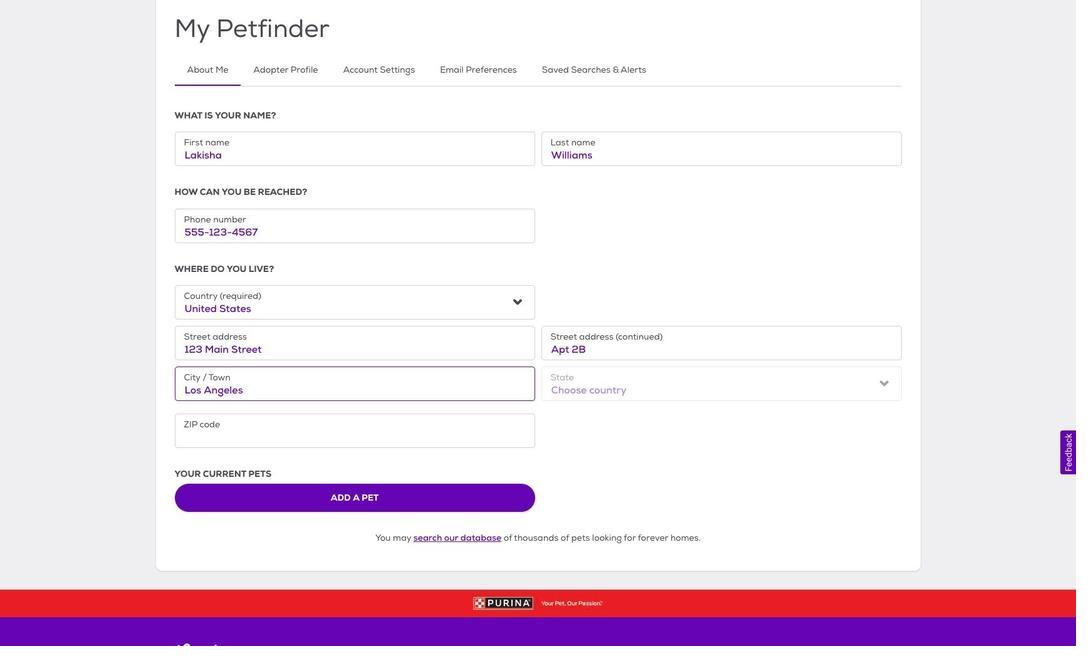 Task type: locate. For each thing, give the bounding box(es) containing it.
None text field
[[175, 132, 535, 166], [175, 209, 535, 243], [542, 326, 902, 361], [175, 414, 535, 448], [175, 132, 535, 166], [175, 209, 535, 243], [542, 326, 902, 361], [175, 414, 535, 448]]

footer
[[0, 590, 1077, 647]]

None text field
[[542, 132, 902, 166], [175, 326, 535, 361], [175, 367, 535, 401], [542, 132, 902, 166], [175, 326, 535, 361], [175, 367, 535, 401]]



Task type: vqa. For each thing, say whether or not it's contained in the screenshot.
Petfinder Logo
no



Task type: describe. For each thing, give the bounding box(es) containing it.
petfinder home image
[[156, 643, 235, 647]]

purina your pet, our passion image
[[0, 598, 1077, 610]]



